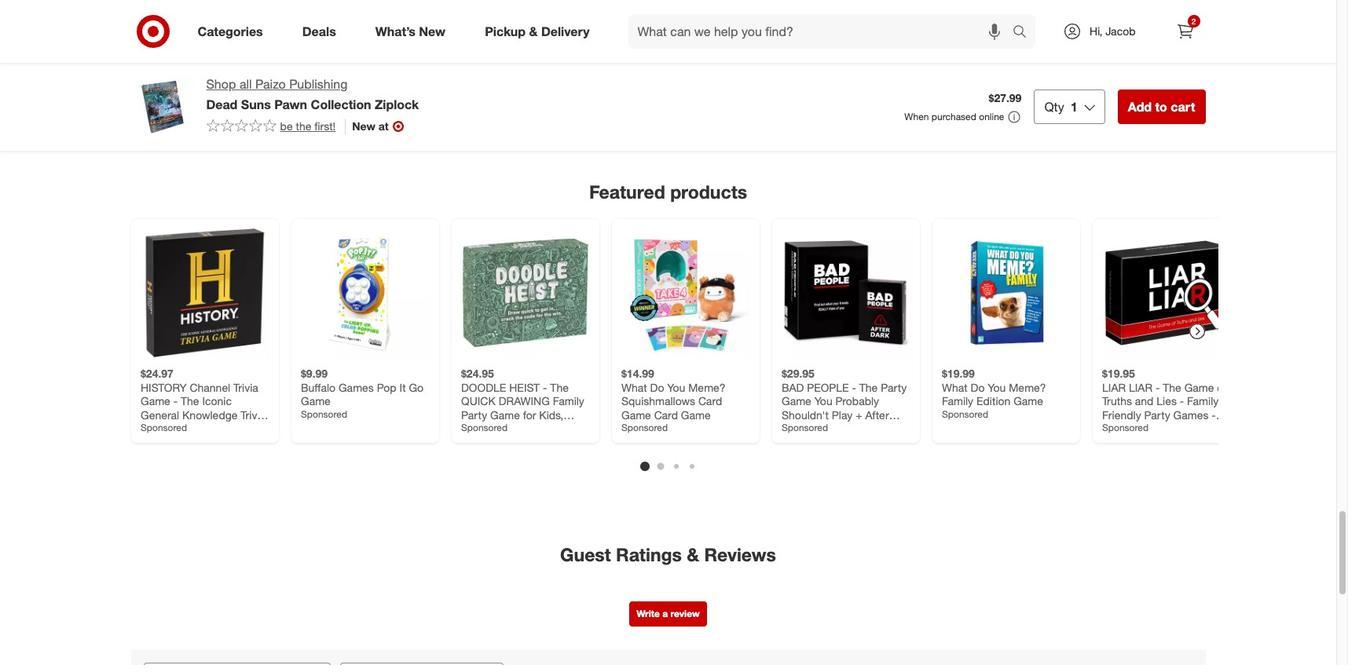 Task type: vqa. For each thing, say whether or not it's contained in the screenshot.


Task type: describe. For each thing, give the bounding box(es) containing it.
categories link
[[184, 14, 283, 49]]

friendly
[[1102, 408, 1141, 421]]

$29.95
[[781, 367, 814, 380]]

deals
[[302, 23, 336, 39]]

- up "lies"
[[1155, 381, 1160, 394]]

do for $14.99
[[650, 381, 664, 394]]

2
[[1192, 17, 1196, 26]]

you inside $29.95 bad people - the party game you probably shouldn't play + after dark expansion pack
[[814, 394, 832, 408]]

when
[[905, 111, 929, 123]]

adults
[[495, 422, 526, 435]]

1
[[1071, 99, 1078, 115]]

game inside $24.95 doodle heist - the quick drawing family party game for kids, teens, adults and families
[[490, 408, 520, 421]]

iconic
[[202, 394, 231, 408]]

history channel trivia game - the iconic general knowledge trivia game image
[[140, 228, 269, 357]]

$24.97
[[140, 367, 173, 380]]

what's new link
[[362, 14, 465, 49]]

- right ages
[[1221, 422, 1225, 435]]

bad
[[781, 381, 804, 394]]

drawing
[[498, 394, 550, 408]]

family inside $19.95 liar liar - the game of truths and lies - family friendly party games - card game for all ages - adults, teens, and kids
[[1187, 394, 1219, 408]]

buffalo games pop it go game image
[[301, 228, 429, 357]]

2 user image by @abbynaverysmom image from the left
[[873, 0, 1049, 139]]

you for edition
[[988, 381, 1006, 394]]

2 liar from the left
[[1129, 381, 1152, 394]]

purchased
[[932, 111, 977, 123]]

categories
[[198, 23, 263, 39]]

truths
[[1102, 394, 1132, 408]]

1 horizontal spatial new
[[419, 23, 446, 39]]

jacob
[[1106, 24, 1136, 38]]

$19.99 what do you meme? family edition game sponsored
[[942, 367, 1046, 420]]

sponsored down the friendly
[[1102, 422, 1149, 434]]

cart
[[1171, 99, 1196, 115]]

featured
[[589, 181, 665, 203]]

edition
[[976, 394, 1010, 408]]

you for card
[[667, 381, 685, 394]]

sponsored inside $19.99 what do you meme? family edition game sponsored
[[942, 408, 988, 420]]

ziplock
[[375, 97, 419, 112]]

pawn
[[274, 97, 307, 112]]

- right "lies"
[[1180, 394, 1184, 408]]

qty 1
[[1045, 99, 1078, 115]]

sponsored down general
[[140, 422, 187, 434]]

review
[[671, 609, 700, 620]]

the inside $24.97 history channel trivia game - the iconic general knowledge trivia game
[[180, 394, 199, 408]]

0 vertical spatial and
[[1135, 394, 1153, 408]]

sponsored up families
[[461, 422, 507, 434]]

delivery
[[541, 23, 590, 39]]

party inside $19.95 liar liar - the game of truths and lies - family friendly party games - card game for all ages - adults, teens, and kids
[[1144, 408, 1170, 421]]

pack
[[862, 422, 886, 435]]

1 vertical spatial trivia
[[240, 408, 265, 421]]

history
[[140, 381, 186, 394]]

add
[[1128, 99, 1152, 115]]

pickup & delivery link
[[472, 14, 609, 49]]

online
[[979, 111, 1005, 123]]

shouldn't
[[781, 408, 829, 421]]

$24.95 doodle heist - the quick drawing family party game for kids, teens, adults and families
[[461, 367, 584, 449]]

all
[[240, 76, 252, 92]]

it
[[399, 381, 406, 394]]

to
[[1155, 99, 1168, 115]]

$29.95 bad people - the party game you probably shouldn't play + after dark expansion pack
[[781, 367, 907, 435]]

hi,
[[1090, 24, 1103, 38]]

products
[[670, 181, 747, 203]]

doodle heist - the quick drawing family party game for kids, teens, adults and families image
[[461, 228, 590, 357]]

2 link
[[1168, 14, 1203, 49]]

search button
[[1006, 14, 1044, 52]]

ratings
[[616, 544, 682, 566]]

buffalo
[[301, 381, 335, 394]]

+
[[855, 408, 862, 421]]

for inside $19.95 liar liar - the game of truths and lies - family friendly party games - card game for all ages - adults, teens, and kids
[[1162, 422, 1175, 435]]

add to cart button
[[1118, 90, 1206, 124]]

guest
[[560, 544, 611, 566]]

$24.95
[[461, 367, 494, 380]]

what's
[[375, 23, 416, 39]]

be
[[280, 119, 293, 133]]

and inside $24.95 doodle heist - the quick drawing family party game for kids, teens, adults and families
[[529, 422, 548, 435]]

probably
[[835, 394, 879, 408]]

dead
[[206, 97, 238, 112]]

reviews
[[704, 544, 776, 566]]

teens, inside $24.95 doodle heist - the quick drawing family party game for kids, teens, adults and families
[[461, 422, 492, 435]]

$14.99
[[621, 367, 654, 380]]

people
[[807, 381, 849, 394]]

at
[[379, 119, 389, 133]]

$24.97 history channel trivia game - the iconic general knowledge trivia game
[[140, 367, 265, 435]]

meme? for card
[[688, 381, 725, 394]]

user image by @popthatpartyballoonart image
[[495, 0, 671, 139]]

- inside $24.97 history channel trivia game - the iconic general knowledge trivia game
[[173, 394, 177, 408]]

family inside $24.95 doodle heist - the quick drawing family party game for kids, teens, adults and families
[[553, 394, 584, 408]]

1 vertical spatial new
[[352, 119, 375, 133]]

a
[[663, 609, 668, 620]]

sponsored down shouldn't
[[781, 422, 828, 434]]

party inside $29.95 bad people - the party game you probably shouldn't play + after dark expansion pack
[[881, 381, 907, 394]]

what's new
[[375, 23, 446, 39]]

1 user image by @abbynaverysmom image from the left
[[684, 0, 860, 139]]

expansion
[[807, 422, 859, 435]]

what do you meme? squishmallows card game card game image
[[621, 228, 750, 357]]

guest ratings & reviews
[[560, 544, 776, 566]]

quick
[[461, 394, 495, 408]]



Task type: locate. For each thing, give the bounding box(es) containing it.
new left 'at'
[[352, 119, 375, 133]]

publishing
[[289, 76, 348, 92]]

shop all paizo publishing dead suns pawn collection ziplock
[[206, 76, 419, 112]]

game inside $19.99 what do you meme? family edition game sponsored
[[1013, 394, 1043, 408]]

0 horizontal spatial party
[[461, 408, 487, 421]]

meme? inside $19.99 what do you meme? family edition game sponsored
[[1009, 381, 1046, 394]]

party down "lies"
[[1144, 408, 1170, 421]]

2 horizontal spatial party
[[1144, 408, 1170, 421]]

what down $14.99
[[621, 381, 647, 394]]

teens, right adults, at the bottom right of the page
[[1139, 436, 1170, 449]]

- up ages
[[1212, 408, 1216, 421]]

0 vertical spatial new
[[419, 23, 446, 39]]

user image by @abbynaverysmom image
[[684, 0, 860, 139], [873, 0, 1049, 139]]

write a review
[[637, 609, 700, 620]]

teens, up families
[[461, 422, 492, 435]]

all
[[1178, 422, 1190, 435]]

1 horizontal spatial teens,
[[1139, 436, 1170, 449]]

1 horizontal spatial what
[[942, 381, 967, 394]]

of
[[1217, 381, 1227, 394]]

be the first! link
[[206, 119, 336, 134]]

card down squishmallows
[[654, 408, 678, 421]]

party
[[881, 381, 907, 394], [461, 408, 487, 421], [1144, 408, 1170, 421]]

&
[[529, 23, 538, 39], [687, 544, 699, 566]]

0 horizontal spatial and
[[529, 422, 548, 435]]

ages
[[1193, 422, 1218, 435]]

trivia right knowledge
[[240, 408, 265, 421]]

family inside $19.99 what do you meme? family edition game sponsored
[[942, 394, 973, 408]]

1 horizontal spatial liar
[[1129, 381, 1152, 394]]

knowledge
[[182, 408, 237, 421]]

games inside $19.95 liar liar - the game of truths and lies - family friendly party games - card game for all ages - adults, teens, and kids
[[1173, 408, 1208, 421]]

card inside $19.95 liar liar - the game of truths and lies - family friendly party games - card game for all ages - adults, teens, and kids
[[1102, 422, 1126, 435]]

games up all
[[1173, 408, 1208, 421]]

play
[[832, 408, 852, 421]]

new at
[[352, 119, 389, 133]]

2 horizontal spatial family
[[1187, 394, 1219, 408]]

and down all
[[1173, 436, 1192, 449]]

the up "lies"
[[1163, 381, 1181, 394]]

- up probably
[[852, 381, 856, 394]]

first!
[[315, 119, 336, 133]]

& right 'ratings'
[[687, 544, 699, 566]]

channel
[[189, 381, 230, 394]]

lies
[[1157, 394, 1177, 408]]

party down quick
[[461, 408, 487, 421]]

- down history
[[173, 394, 177, 408]]

$19.95
[[1102, 367, 1135, 380]]

after
[[865, 408, 889, 421]]

featured products
[[589, 181, 747, 203]]

trivia right channel at left
[[233, 381, 258, 394]]

adults,
[[1102, 436, 1136, 449]]

families
[[461, 436, 501, 449]]

party inside $24.95 doodle heist - the quick drawing family party game for kids, teens, adults and families
[[461, 408, 487, 421]]

meme? up edition
[[1009, 381, 1046, 394]]

sponsored down buffalo in the left bottom of the page
[[301, 408, 347, 420]]

add to cart
[[1128, 99, 1196, 115]]

when purchased online
[[905, 111, 1005, 123]]

for
[[523, 408, 536, 421], [1162, 422, 1175, 435]]

game inside $29.95 bad people - the party game you probably shouldn't play + after dark expansion pack
[[781, 394, 811, 408]]

teens, inside $19.95 liar liar - the game of truths and lies - family friendly party games - card game for all ages - adults, teens, and kids
[[1139, 436, 1170, 449]]

What can we help you find? suggestions appear below search field
[[628, 14, 1017, 49]]

$19.99
[[942, 367, 975, 380]]

games inside $9.99 buffalo games pop it go game sponsored
[[338, 381, 373, 394]]

the up knowledge
[[180, 394, 199, 408]]

0 horizontal spatial liar
[[1102, 381, 1126, 394]]

0 vertical spatial games
[[338, 381, 373, 394]]

collection
[[311, 97, 371, 112]]

meme? for edition
[[1009, 381, 1046, 394]]

do for $19.99
[[970, 381, 985, 394]]

liar up truths
[[1102, 381, 1126, 394]]

sponsored down squishmallows
[[621, 422, 668, 434]]

the for +
[[859, 381, 878, 394]]

$14.99 what do you meme? squishmallows card game card game sponsored
[[621, 367, 725, 434]]

do inside $14.99 what do you meme? squishmallows card game card game sponsored
[[650, 381, 664, 394]]

- inside $24.95 doodle heist - the quick drawing family party game for kids, teens, adults and families
[[543, 381, 547, 394]]

0 horizontal spatial what
[[621, 381, 647, 394]]

general
[[140, 408, 179, 421]]

1 horizontal spatial games
[[1173, 408, 1208, 421]]

0 horizontal spatial teens,
[[461, 422, 492, 435]]

and down "kids,"
[[529, 422, 548, 435]]

$27.99
[[989, 91, 1022, 105]]

1 what from the left
[[621, 381, 647, 394]]

you down people
[[814, 394, 832, 408]]

0 horizontal spatial do
[[650, 381, 664, 394]]

teens,
[[461, 422, 492, 435], [1139, 436, 1170, 449]]

1 vertical spatial &
[[687, 544, 699, 566]]

the inside $29.95 bad people - the party game you probably shouldn't play + after dark expansion pack
[[859, 381, 878, 394]]

2 meme? from the left
[[1009, 381, 1046, 394]]

1 family from the left
[[553, 394, 584, 408]]

user image by @zardanger image
[[118, 0, 294, 139]]

bad people - the party game you probably shouldn't play + after dark expansion pack image
[[781, 228, 910, 357]]

- right 'heist' at the bottom of the page
[[543, 381, 547, 394]]

liar liar - the game of truths and lies - family friendly party games - card game for all ages - adults, teens, and kids image
[[1102, 228, 1231, 357]]

liar
[[1102, 381, 1126, 394], [1129, 381, 1152, 394]]

2 horizontal spatial and
[[1173, 436, 1192, 449]]

what down $19.99 at bottom
[[942, 381, 967, 394]]

for inside $24.95 doodle heist - the quick drawing family party game for kids, teens, adults and families
[[523, 408, 536, 421]]

you
[[667, 381, 685, 394], [988, 381, 1006, 394], [814, 394, 832, 408]]

be the first!
[[280, 119, 336, 133]]

1 vertical spatial games
[[1173, 408, 1208, 421]]

2 vertical spatial and
[[1173, 436, 1192, 449]]

0 horizontal spatial games
[[338, 381, 373, 394]]

family up "kids,"
[[553, 394, 584, 408]]

0 horizontal spatial card
[[654, 408, 678, 421]]

qty
[[1045, 99, 1065, 115]]

& right pickup on the top
[[529, 23, 538, 39]]

shop
[[206, 76, 236, 92]]

card right squishmallows
[[698, 394, 722, 408]]

sponsored
[[301, 408, 347, 420], [942, 408, 988, 420], [140, 422, 187, 434], [461, 422, 507, 434], [621, 422, 668, 434], [781, 422, 828, 434], [1102, 422, 1149, 434]]

1 horizontal spatial party
[[881, 381, 907, 394]]

1 horizontal spatial family
[[942, 394, 973, 408]]

1 horizontal spatial for
[[1162, 422, 1175, 435]]

the for kids,
[[550, 381, 568, 394]]

meme?
[[688, 381, 725, 394], [1009, 381, 1046, 394]]

3 family from the left
[[1187, 394, 1219, 408]]

0 horizontal spatial meme?
[[688, 381, 725, 394]]

1 horizontal spatial user image by @abbynaverysmom image
[[873, 0, 1049, 139]]

0 horizontal spatial &
[[529, 23, 538, 39]]

game inside $9.99 buffalo games pop it go game sponsored
[[301, 394, 330, 408]]

1 horizontal spatial &
[[687, 544, 699, 566]]

do inside $19.99 what do you meme? family edition game sponsored
[[970, 381, 985, 394]]

meme? inside $14.99 what do you meme? squishmallows card game card game sponsored
[[688, 381, 725, 394]]

and
[[1135, 394, 1153, 408], [529, 422, 548, 435], [1173, 436, 1192, 449]]

1 do from the left
[[650, 381, 664, 394]]

write a review button
[[630, 602, 707, 627]]

0 horizontal spatial new
[[352, 119, 375, 133]]

$9.99 buffalo games pop it go game sponsored
[[301, 367, 423, 420]]

sponsored down edition
[[942, 408, 988, 420]]

2 family from the left
[[942, 394, 973, 408]]

-
[[543, 381, 547, 394], [852, 381, 856, 394], [1155, 381, 1160, 394], [173, 394, 177, 408], [1180, 394, 1184, 408], [1212, 408, 1216, 421], [1221, 422, 1225, 435]]

and left "lies"
[[1135, 394, 1153, 408]]

0 horizontal spatial you
[[667, 381, 685, 394]]

1 liar from the left
[[1102, 381, 1126, 394]]

what for what do you meme? squishmallows card game card game
[[621, 381, 647, 394]]

pickup & delivery
[[485, 23, 590, 39]]

liar down $19.95
[[1129, 381, 1152, 394]]

the inside $24.95 doodle heist - the quick drawing family party game for kids, teens, adults and families
[[550, 381, 568, 394]]

search
[[1006, 25, 1044, 41]]

the up "kids,"
[[550, 381, 568, 394]]

doodle
[[461, 381, 506, 394]]

1 vertical spatial and
[[529, 422, 548, 435]]

1 horizontal spatial meme?
[[1009, 381, 1046, 394]]

new right what's
[[419, 23, 446, 39]]

1 vertical spatial teens,
[[1139, 436, 1170, 449]]

do up edition
[[970, 381, 985, 394]]

2 horizontal spatial card
[[1102, 422, 1126, 435]]

family down of
[[1187, 394, 1219, 408]]

games left pop
[[338, 381, 373, 394]]

pickup
[[485, 23, 526, 39]]

user image by @mindykary image
[[307, 0, 483, 139]]

the
[[550, 381, 568, 394], [859, 381, 878, 394], [1163, 381, 1181, 394], [180, 394, 199, 408]]

sponsored inside $14.99 what do you meme? squishmallows card game card game sponsored
[[621, 422, 668, 434]]

what for what do you meme? family edition game
[[942, 381, 967, 394]]

0 vertical spatial teens,
[[461, 422, 492, 435]]

heist
[[509, 381, 540, 394]]

suns
[[241, 97, 271, 112]]

the up probably
[[859, 381, 878, 394]]

trivia
[[233, 381, 258, 394], [240, 408, 265, 421]]

image of dead suns pawn collection ziplock image
[[131, 75, 194, 138]]

you up edition
[[988, 381, 1006, 394]]

0 horizontal spatial for
[[523, 408, 536, 421]]

kids
[[1195, 436, 1217, 449]]

1 horizontal spatial do
[[970, 381, 985, 394]]

user image by theo image
[[1061, 0, 1237, 139]]

the inside $19.95 liar liar - the game of truths and lies - family friendly party games - card game for all ages - adults, teens, and kids
[[1163, 381, 1181, 394]]

0 vertical spatial &
[[529, 23, 538, 39]]

do
[[650, 381, 664, 394], [970, 381, 985, 394]]

dark
[[781, 422, 804, 435]]

2 do from the left
[[970, 381, 985, 394]]

0 horizontal spatial user image by @abbynaverysmom image
[[684, 0, 860, 139]]

& inside "link"
[[529, 23, 538, 39]]

for left all
[[1162, 422, 1175, 435]]

1 meme? from the left
[[688, 381, 725, 394]]

card up adults, at the bottom right of the page
[[1102, 422, 1126, 435]]

you inside $14.99 what do you meme? squishmallows card game card game sponsored
[[667, 381, 685, 394]]

you up squishmallows
[[667, 381, 685, 394]]

1 horizontal spatial you
[[814, 394, 832, 408]]

pop
[[376, 381, 396, 394]]

for down drawing
[[523, 408, 536, 421]]

$9.99
[[301, 367, 327, 380]]

deals link
[[289, 14, 356, 49]]

you inside $19.99 what do you meme? family edition game sponsored
[[988, 381, 1006, 394]]

0 horizontal spatial family
[[553, 394, 584, 408]]

do up squishmallows
[[650, 381, 664, 394]]

hi, jacob
[[1090, 24, 1136, 38]]

sponsored inside $9.99 buffalo games pop it go game sponsored
[[301, 408, 347, 420]]

1 horizontal spatial and
[[1135, 394, 1153, 408]]

what inside $19.99 what do you meme? family edition game sponsored
[[942, 381, 967, 394]]

the
[[296, 119, 311, 133]]

2 horizontal spatial you
[[988, 381, 1006, 394]]

new
[[419, 23, 446, 39], [352, 119, 375, 133]]

meme? up squishmallows
[[688, 381, 725, 394]]

2 what from the left
[[942, 381, 967, 394]]

write
[[637, 609, 660, 620]]

1 horizontal spatial card
[[698, 394, 722, 408]]

kids,
[[539, 408, 563, 421]]

the for family
[[1163, 381, 1181, 394]]

what do you meme? family edition game image
[[942, 228, 1071, 357]]

0 vertical spatial trivia
[[233, 381, 258, 394]]

family down $19.99 at bottom
[[942, 394, 973, 408]]

what inside $14.99 what do you meme? squishmallows card game card game sponsored
[[621, 381, 647, 394]]

- inside $29.95 bad people - the party game you probably shouldn't play + after dark expansion pack
[[852, 381, 856, 394]]

party up the after
[[881, 381, 907, 394]]

what
[[621, 381, 647, 394], [942, 381, 967, 394]]



